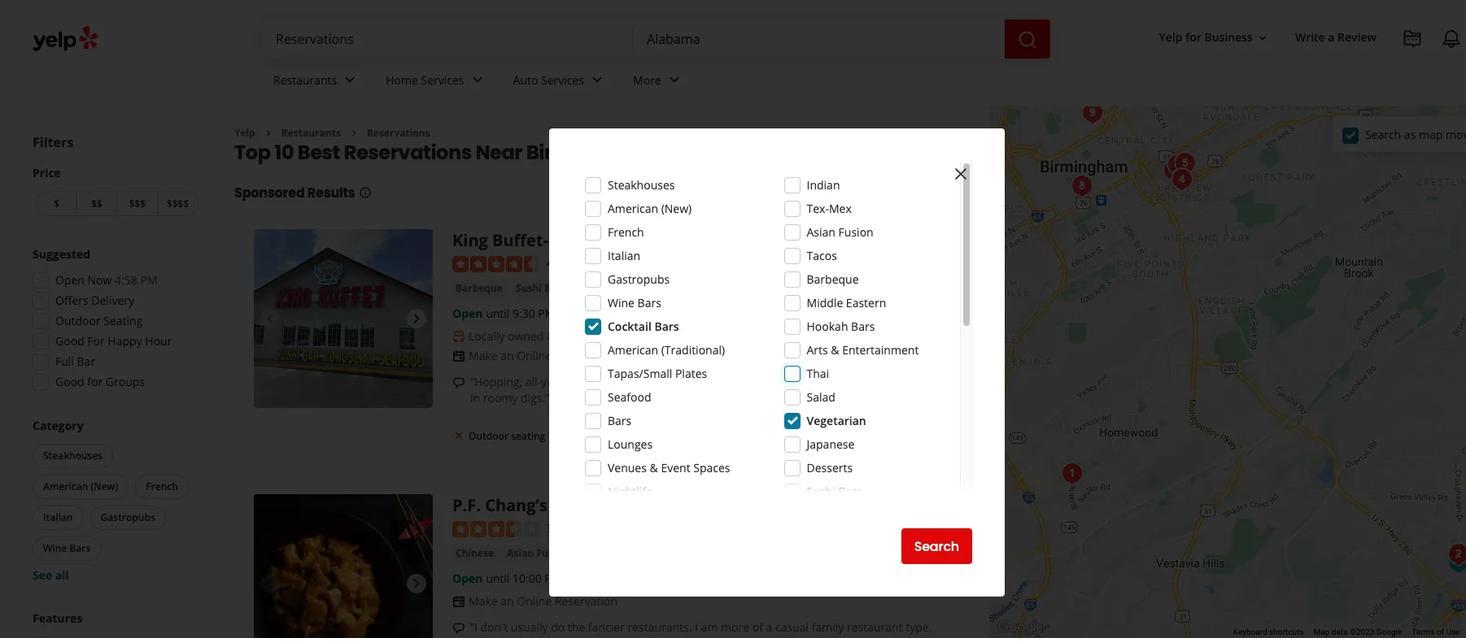 Task type: describe. For each thing, give the bounding box(es) containing it.
takeout
[[643, 430, 681, 444]]

plates
[[675, 366, 707, 382]]

make an online reservation for family-owned & operated
[[469, 348, 618, 364]]

gastropubs inside button
[[101, 511, 155, 525]]

american inside button
[[43, 480, 88, 494]]

1 at from the left
[[528, 636, 538, 639]]

gastropubs button
[[90, 506, 166, 531]]

full
[[55, 354, 74, 369]]

seating
[[511, 430, 545, 444]]

map region
[[963, 37, 1466, 639]]

blueprint on 3rd image
[[1169, 147, 1202, 180]]

event
[[661, 461, 691, 476]]

$
[[54, 197, 59, 211]]

search for search
[[914, 538, 959, 556]]

1 vertical spatial restaurants
[[281, 126, 341, 140]]

business categories element
[[260, 59, 1466, 106]]

slideshow element for king
[[254, 230, 433, 409]]

wine inside button
[[43, 542, 67, 556]]

reservation for until 10:00 pm
[[555, 594, 618, 609]]

see
[[33, 568, 52, 584]]

can-
[[565, 374, 587, 390]]

& right arts
[[831, 343, 840, 358]]

french inside search dialog
[[608, 225, 644, 240]]

a down fancier
[[588, 636, 595, 639]]

0 horizontal spatial am
[[477, 636, 493, 639]]

usually
[[511, 620, 548, 635]]

user actions element
[[1146, 20, 1466, 120]]

buffets link
[[576, 281, 618, 297]]

3.5 star rating image
[[452, 521, 540, 538]]

my
[[796, 636, 812, 639]]

offers delivery
[[55, 293, 134, 308]]

online for until 10:00 pm
[[517, 594, 552, 609]]

24 chevron down v2 image for restaurants
[[340, 70, 360, 90]]

good for good for happy hour
[[55, 334, 84, 349]]

for for business
[[1186, 30, 1202, 45]]

operated for family-owned & operated
[[731, 329, 780, 344]]

0 vertical spatial restaurants link
[[260, 59, 373, 106]]

wife
[[815, 636, 837, 639]]

1 horizontal spatial delivery
[[575, 430, 613, 444]]

home services
[[386, 72, 464, 88]]

chinese
[[456, 547, 494, 561]]

all-
[[525, 374, 541, 390]]

0 horizontal spatial i
[[470, 636, 474, 639]]

vegetarian
[[807, 413, 866, 429]]

middle eastern
[[807, 295, 886, 311]]

16 info v2 image
[[358, 187, 372, 200]]

hot and hot fish club image
[[1162, 149, 1195, 181]]

results
[[307, 184, 355, 203]]

find a table
[[845, 428, 922, 446]]

4.3 star rating image
[[452, 256, 540, 273]]

"i
[[470, 620, 478, 635]]

online for family-owned & operated
[[517, 348, 552, 364]]

barbeque inside search dialog
[[807, 272, 859, 287]]

close image
[[951, 164, 971, 184]]

this.
[[718, 636, 740, 639]]

best
[[298, 139, 340, 166]]

restaurants.
[[628, 620, 692, 635]]

the cheesecake factory at the summit image
[[1443, 539, 1466, 571]]

wine bars inside search dialog
[[608, 295, 662, 311]]

search for search as map mov
[[1366, 127, 1402, 142]]

buffets button
[[576, 281, 618, 297]]

yelp for business button
[[1153, 23, 1276, 52]]

tapas/small plates
[[608, 366, 707, 382]]

yelp link
[[234, 126, 255, 140]]

american (new) inside search dialog
[[608, 201, 692, 216]]

restaurants inside the business categories element
[[273, 72, 337, 88]]

3.5 link
[[547, 519, 563, 537]]

& up the mongolian
[[720, 329, 728, 344]]

ovenbird image
[[1158, 155, 1191, 187]]

king buffet- pelham image
[[254, 230, 433, 409]]

mov
[[1446, 127, 1466, 142]]

however,
[[743, 636, 793, 639]]

9:30
[[513, 306, 535, 322]]

$$ button
[[76, 191, 117, 216]]

reservations right 16 chevron right v2 image
[[367, 126, 430, 140]]

for for groups
[[87, 374, 103, 390]]

alabama
[[659, 139, 751, 166]]

make for until 10:00 pm
[[469, 594, 498, 609]]

category
[[33, 418, 84, 434]]

pelham
[[553, 230, 614, 252]]

group containing suggested
[[28, 247, 202, 396]]

suggested
[[33, 247, 90, 262]]

bars up 16 checkmark v2 icon
[[608, 413, 632, 429]]

16 locally owned v2 image
[[452, 330, 466, 343]]

sushi inside 'button'
[[516, 282, 542, 295]]

4.3
[[547, 256, 563, 271]]

1 horizontal spatial am
[[701, 620, 718, 635]]

wine bars inside button
[[43, 542, 91, 556]]

family-owned & operated
[[643, 329, 780, 344]]

spaces
[[694, 461, 730, 476]]

(new) inside search dialog
[[661, 201, 692, 216]]

16 chevron down v2 image
[[1256, 31, 1269, 44]]

16 close v2 image
[[452, 430, 466, 443]]

casual
[[776, 620, 809, 635]]

slideshow element for p.f.
[[254, 495, 433, 639]]

bites
[[902, 374, 928, 390]]

an for family-owned & operated
[[501, 348, 514, 364]]

a right find
[[874, 428, 883, 446]]

reservations up 16 info v2 image
[[344, 139, 472, 166]]

reservation for family-owned & operated
[[555, 348, 618, 364]]

features group
[[28, 611, 202, 639]]

salad
[[807, 390, 836, 405]]

type.
[[906, 620, 932, 635]]

restaurant
[[847, 620, 903, 635]]

home
[[541, 636, 572, 639]]

& inside ""hopping, all-you-can-eat buffet joint with mongolian bbq, sushi & other seafood bites in roomy digs.""
[[814, 374, 822, 390]]

king buffet- pelham link
[[452, 230, 614, 252]]

outdoor for outdoor seating
[[469, 430, 509, 444]]

japanese
[[807, 437, 855, 452]]

keyboard shortcuts button
[[1234, 628, 1304, 639]]

gastropubs inside search dialog
[[608, 272, 670, 287]]

owned for family-
[[681, 329, 717, 344]]

home services link
[[373, 59, 500, 106]]

american (new) button
[[33, 475, 129, 500]]

0 vertical spatial more
[[721, 620, 750, 635]]

birmingham,
[[526, 139, 655, 166]]

texas de brazil - birmingham image
[[1077, 97, 1109, 129]]

nightlife
[[608, 484, 653, 500]]

search button
[[901, 529, 973, 565]]

tapas/small
[[608, 366, 672, 382]]

24 chevron down v2 image for auto services
[[588, 70, 607, 90]]

a right the 'write'
[[1328, 30, 1335, 45]]

yelp for business
[[1159, 30, 1253, 45]]

0 vertical spatial american
[[608, 201, 658, 216]]

16 chevron right v2 image
[[262, 127, 275, 140]]

king buffet- pelham
[[452, 230, 614, 252]]

operated for locally owned & operated
[[558, 329, 607, 344]]

search dialog
[[0, 0, 1466, 639]]

$$$$ button
[[157, 191, 199, 216]]

places
[[660, 636, 693, 639]]

groups
[[106, 374, 145, 390]]

sponsored results
[[234, 184, 355, 203]]

bars up cocktail bars
[[638, 295, 662, 311]]

price group
[[33, 165, 202, 220]]

sushi bars button
[[513, 281, 570, 297]]

p.f.
[[452, 495, 481, 517]]

make an online reservation for until 10:00 pm
[[469, 594, 618, 609]]

1 horizontal spatial of
[[1437, 628, 1445, 637]]

of inside "i don't usually do the fancier restaurants. i am more of a casual family restaurant type. i am more at home at a buffet than places like this. however, my wife got a gif
[[753, 620, 763, 635]]

open until 9:30 pm
[[452, 306, 555, 322]]

review
[[1338, 30, 1377, 45]]

mongolian
[[694, 374, 750, 390]]

asian fusion link
[[504, 546, 572, 562]]

barbeque inside barbeque button
[[456, 282, 503, 295]]

1 vertical spatial restaurants link
[[281, 126, 341, 140]]

"i don't usually do the fancier restaurants. i am more of a casual family restaurant type. i am more at home at a buffet than places like this. however, my wife got a gif
[[470, 620, 932, 639]]

more
[[633, 72, 661, 88]]

king
[[452, 230, 488, 252]]

in
[[470, 391, 480, 406]]

sushi bars link
[[513, 281, 570, 297]]

bars down desserts
[[838, 484, 862, 500]]

16 family owned v2 image
[[627, 330, 640, 343]]

italian button
[[33, 506, 84, 531]]

16 speech v2 image
[[452, 622, 466, 635]]

a right got
[[860, 636, 867, 639]]



Task type: locate. For each thing, give the bounding box(es) containing it.
indian
[[807, 177, 840, 193]]

1 vertical spatial american (new)
[[43, 480, 118, 494]]

2 make an online reservation from the top
[[469, 594, 618, 609]]

american (new) down steakhouses button
[[43, 480, 118, 494]]

steakhouses inside search dialog
[[608, 177, 675, 193]]

3 24 chevron down v2 image from the left
[[665, 70, 684, 90]]

fusion inside search dialog
[[839, 225, 874, 240]]

than
[[633, 636, 657, 639]]

american (new) inside button
[[43, 480, 118, 494]]

2 until from the top
[[486, 571, 510, 587]]

0 vertical spatial an
[[501, 348, 514, 364]]

american (new) up reviews)
[[608, 201, 692, 216]]

business
[[1205, 30, 1253, 45]]

2 reservation from the top
[[555, 594, 618, 609]]

p.f. chang's link
[[452, 495, 548, 517]]

buffet down fancier
[[598, 636, 630, 639]]

2 slideshow element from the top
[[254, 495, 433, 639]]

owned for locally
[[508, 329, 544, 344]]

0 horizontal spatial barbeque
[[456, 282, 503, 295]]

16 chevron right v2 image
[[347, 127, 360, 140]]

1 online from the top
[[517, 348, 552, 364]]

0 horizontal spatial owned
[[508, 329, 544, 344]]

0 horizontal spatial search
[[914, 538, 959, 556]]

group
[[28, 247, 202, 396], [29, 418, 202, 584]]

until left 10:00
[[486, 571, 510, 587]]

more up this.
[[721, 620, 750, 635]]

1 next image from the top
[[407, 310, 426, 329]]

1 vertical spatial wine bars
[[43, 542, 91, 556]]

fusion
[[839, 225, 874, 240], [537, 547, 569, 561]]

auto
[[513, 72, 538, 88]]

restaurants link up 16 chevron right v2 image
[[260, 59, 373, 106]]

outdoor right 16 close v2 "image" on the bottom left of the page
[[469, 430, 509, 444]]

16 speech v2 image
[[452, 377, 466, 390]]

0 horizontal spatial yelp
[[234, 126, 255, 140]]

0 vertical spatial fusion
[[839, 225, 874, 240]]

1 services from the left
[[421, 72, 464, 88]]

next image for king
[[407, 310, 426, 329]]

2 next image from the top
[[407, 575, 426, 594]]

asian fusion up 10:00
[[507, 547, 569, 561]]

1 vertical spatial more
[[496, 636, 525, 639]]

0 horizontal spatial delivery
[[91, 293, 134, 308]]

(new)
[[661, 201, 692, 216], [91, 480, 118, 494]]

keyboard shortcuts
[[1234, 628, 1304, 637]]

services
[[421, 72, 464, 88], [541, 72, 584, 88]]

1 horizontal spatial services
[[541, 72, 584, 88]]

0 vertical spatial outdoor
[[55, 313, 101, 329]]

"hopping,
[[470, 374, 523, 390]]

do
[[551, 620, 565, 635]]

0 vertical spatial american (new)
[[608, 201, 692, 216]]

sushi bars inside search dialog
[[807, 484, 862, 500]]

entertainment
[[842, 343, 919, 358]]

you-
[[541, 374, 565, 390]]

0 horizontal spatial french
[[146, 480, 178, 494]]

2 an from the top
[[501, 594, 514, 609]]

1 vertical spatial (new)
[[91, 480, 118, 494]]

all
[[55, 568, 69, 584]]

for left business
[[1186, 30, 1202, 45]]

bars down italian button
[[69, 542, 91, 556]]

i
[[695, 620, 698, 635], [470, 636, 474, 639]]

1 previous image from the top
[[260, 310, 280, 329]]

see all
[[33, 568, 69, 584]]

make down the locally on the bottom left of the page
[[469, 348, 498, 364]]

24 chevron down v2 image left home
[[340, 70, 360, 90]]

american down cocktail
[[608, 343, 658, 358]]

24 chevron down v2 image right auto services
[[588, 70, 607, 90]]

1 make from the top
[[469, 348, 498, 364]]

0 horizontal spatial outdoor
[[55, 313, 101, 329]]

online down locally owned & operated
[[517, 348, 552, 364]]

reviews)
[[586, 256, 629, 271]]

open up 16 reservation v2 image
[[452, 571, 483, 587]]

steakhouses
[[608, 177, 675, 193], [43, 449, 103, 463]]

restaurants link right 16 chevron right v2 icon
[[281, 126, 341, 140]]

previous image
[[260, 310, 280, 329], [260, 575, 280, 594]]

1 horizontal spatial barbeque
[[807, 272, 859, 287]]

sushi bars down desserts
[[807, 484, 862, 500]]

bars inside sushi bars 'button'
[[545, 282, 566, 295]]

near
[[476, 139, 523, 166]]

steakhouses down birmingham,
[[608, 177, 675, 193]]

open for p.f.
[[452, 571, 483, 587]]

pm right 10:00
[[545, 571, 562, 587]]

24 chevron down v2 image inside 'more' link
[[665, 70, 684, 90]]

make for family-owned & operated
[[469, 348, 498, 364]]

16 checkmark v2 image
[[626, 430, 639, 443]]

operated up can-
[[558, 329, 607, 344]]

outdoor inside group
[[55, 313, 101, 329]]

asian inside search dialog
[[807, 225, 836, 240]]

0 vertical spatial open
[[55, 273, 85, 288]]

open inside group
[[55, 273, 85, 288]]

1 vertical spatial yelp
[[234, 126, 255, 140]]

steakhouses up american (new) button
[[43, 449, 103, 463]]

& right the sushi
[[814, 374, 822, 390]]

reservation up the
[[555, 594, 618, 609]]

outdoor
[[55, 313, 101, 329], [469, 430, 509, 444]]

an up "hopping,
[[501, 348, 514, 364]]

thai
[[807, 366, 829, 382]]

0 vertical spatial wine
[[608, 295, 635, 311]]

map
[[1314, 628, 1330, 637]]

tacos
[[807, 248, 837, 264]]

0 vertical spatial until
[[486, 306, 510, 322]]

italian up buffets
[[608, 248, 641, 264]]

1 good from the top
[[55, 334, 84, 349]]

1 vertical spatial am
[[477, 636, 493, 639]]

tex-mex
[[807, 201, 852, 216]]

delivery inside group
[[91, 293, 134, 308]]

0 vertical spatial french
[[608, 225, 644, 240]]

1 vertical spatial french
[[146, 480, 178, 494]]

lounges
[[608, 437, 653, 452]]

0 horizontal spatial services
[[421, 72, 464, 88]]

asian fusion button
[[504, 546, 572, 562]]

next image
[[407, 310, 426, 329], [407, 575, 426, 594]]

24 chevron down v2 image for more
[[665, 70, 684, 90]]

2 make from the top
[[469, 594, 498, 609]]

wine up cocktail
[[608, 295, 635, 311]]

automatic seafood and oysters image
[[1166, 164, 1199, 196]]

1 vertical spatial sushi
[[807, 484, 835, 500]]

asian fusion
[[807, 225, 874, 240], [507, 547, 569, 561]]

0 vertical spatial (new)
[[661, 201, 692, 216]]

(new) down alabama at the top of the page
[[661, 201, 692, 216]]

outdoor down offers
[[55, 313, 101, 329]]

1 horizontal spatial fusion
[[839, 225, 874, 240]]

1 vertical spatial previous image
[[260, 575, 280, 594]]

0 vertical spatial delivery
[[91, 293, 134, 308]]

until for buffet-
[[486, 306, 510, 322]]

1 horizontal spatial 24 chevron down v2 image
[[588, 70, 607, 90]]

1 owned from the left
[[508, 329, 544, 344]]

make
[[469, 348, 498, 364], [469, 594, 498, 609]]

1 vertical spatial online
[[517, 594, 552, 609]]

1 horizontal spatial wine bars
[[608, 295, 662, 311]]

bars down 4.3
[[545, 282, 566, 295]]

1 vertical spatial open
[[452, 306, 483, 322]]

pm right 4:58
[[140, 273, 158, 288]]

10
[[274, 139, 294, 166]]

asian up tacos
[[807, 225, 836, 240]]

see all button
[[33, 568, 69, 584]]

hour
[[145, 334, 172, 349]]

1 vertical spatial fusion
[[537, 547, 569, 561]]

wine bars button
[[33, 537, 101, 562]]

1 make an online reservation from the top
[[469, 348, 618, 364]]

american up pelham
[[608, 201, 658, 216]]

write a review
[[1296, 30, 1377, 45]]

1 reservation from the top
[[555, 348, 618, 364]]

24 chevron down v2 image inside auto services link
[[588, 70, 607, 90]]

i up 'like'
[[695, 620, 698, 635]]

seating
[[104, 313, 143, 329]]

asian fusion inside "asian fusion" button
[[507, 547, 569, 561]]

2 online from the top
[[517, 594, 552, 609]]

good for happy hour
[[55, 334, 172, 349]]

am up 'like'
[[701, 620, 718, 635]]

2 24 chevron down v2 image from the left
[[588, 70, 607, 90]]

barbeque button
[[452, 281, 506, 297]]

make an online reservation down 10:00
[[469, 594, 618, 609]]

desserts
[[807, 461, 853, 476]]

data
[[1332, 628, 1348, 637]]

previous image for p.f. chang's
[[260, 575, 280, 594]]

yelp for yelp for business
[[1159, 30, 1183, 45]]

& left event
[[650, 461, 658, 476]]

as
[[1405, 127, 1416, 142]]

american (traditional)
[[608, 343, 725, 358]]

1 horizontal spatial yelp
[[1159, 30, 1183, 45]]

online down 10:00
[[517, 594, 552, 609]]

sushi bars down 4.3
[[516, 282, 566, 295]]

buffet right eat
[[607, 374, 639, 390]]

the
[[568, 620, 585, 635]]

wine inside search dialog
[[608, 295, 635, 311]]

10:00
[[513, 571, 542, 587]]

1 horizontal spatial owned
[[681, 329, 717, 344]]

an down open until 10:00 pm
[[501, 594, 514, 609]]

bars
[[545, 282, 566, 295], [638, 295, 662, 311], [655, 319, 679, 334], [851, 319, 875, 334], [608, 413, 632, 429], [838, 484, 862, 500], [69, 542, 91, 556]]

bars up american (traditional)
[[655, 319, 679, 334]]

delivery down open now 4:58 pm
[[91, 293, 134, 308]]

1 vertical spatial next image
[[407, 575, 426, 594]]

good up the full
[[55, 334, 84, 349]]

cocktail bars
[[608, 319, 679, 334]]

0 horizontal spatial for
[[87, 374, 103, 390]]

$$$
[[129, 197, 146, 211]]

search inside button
[[914, 538, 959, 556]]

1 vertical spatial search
[[914, 538, 959, 556]]

0 vertical spatial next image
[[407, 310, 426, 329]]

16 reservation v2 image
[[452, 595, 466, 608]]

0 vertical spatial group
[[28, 247, 202, 396]]

0 vertical spatial online
[[517, 348, 552, 364]]

yelp left business
[[1159, 30, 1183, 45]]

services left 24 chevron down v2 image
[[421, 72, 464, 88]]

open for king
[[452, 306, 483, 322]]

1 vertical spatial wine
[[43, 542, 67, 556]]

auto services link
[[500, 59, 620, 106]]

1 horizontal spatial wine
[[608, 295, 635, 311]]

until for chang's
[[486, 571, 510, 587]]

search image
[[1018, 30, 1038, 49]]

restaurants up 16 chevron right v2 icon
[[273, 72, 337, 88]]

0 vertical spatial pm
[[140, 273, 158, 288]]

2 vertical spatial pm
[[545, 571, 562, 587]]

asian fusion down mex
[[807, 225, 874, 240]]

sushi
[[516, 282, 542, 295], [807, 484, 835, 500]]

(traditional)
[[661, 343, 725, 358]]

2 at from the left
[[575, 636, 585, 639]]

p.f. chang's image
[[1443, 547, 1466, 579]]

projects image
[[1403, 29, 1423, 49]]

1 vertical spatial an
[[501, 594, 514, 609]]

info icon image
[[785, 330, 798, 343], [785, 330, 798, 343]]

gastropubs down the french button
[[101, 511, 155, 525]]

0 horizontal spatial of
[[753, 620, 763, 635]]

sushi up "9:30"
[[516, 282, 542, 295]]

french up gastropubs button
[[146, 480, 178, 494]]

sushi bars inside 'button'
[[516, 282, 566, 295]]

for inside button
[[1186, 30, 1202, 45]]

previous image for king buffet- pelham
[[260, 310, 280, 329]]

until up the locally on the bottom left of the page
[[486, 306, 510, 322]]

google image
[[994, 618, 1047, 639]]

0 horizontal spatial steakhouses
[[43, 449, 103, 463]]

1 vertical spatial steakhouses
[[43, 449, 103, 463]]

owned up the plates at the bottom of the page
[[681, 329, 717, 344]]

16 reservation v2 image
[[452, 350, 466, 363]]

delivery left 16 checkmark v2 icon
[[575, 430, 613, 444]]

24 chevron down v2 image right more
[[665, 70, 684, 90]]

1 horizontal spatial gastropubs
[[608, 272, 670, 287]]

sponsored
[[234, 184, 305, 203]]

i down "i
[[470, 636, 474, 639]]

24 chevron down v2 image
[[340, 70, 360, 90], [588, 70, 607, 90], [665, 70, 684, 90]]

operated
[[558, 329, 607, 344], [731, 329, 780, 344]]

open until 10:00 pm
[[452, 571, 562, 587]]

asian up 10:00
[[507, 547, 534, 561]]

2 operated from the left
[[731, 329, 780, 344]]

outdoor for outdoor seating
[[55, 313, 101, 329]]

2 horizontal spatial 24 chevron down v2 image
[[665, 70, 684, 90]]

got
[[840, 636, 857, 639]]

french up reviews)
[[608, 225, 644, 240]]

arts
[[807, 343, 828, 358]]

1 horizontal spatial outdoor
[[469, 430, 509, 444]]

more link
[[620, 59, 697, 106]]

features
[[33, 611, 82, 627]]

barbeque up middle
[[807, 272, 859, 287]]

wine bars
[[608, 295, 662, 311], [43, 542, 91, 556]]

yelp inside button
[[1159, 30, 1183, 45]]

& up 'you-'
[[547, 329, 555, 344]]

1 operated from the left
[[558, 329, 607, 344]]

slideshow element
[[254, 230, 433, 409], [254, 495, 433, 639]]

1 slideshow element from the top
[[254, 230, 433, 409]]

1 vertical spatial make an online reservation
[[469, 594, 618, 609]]

p.f. chang's image
[[254, 495, 433, 639]]

0 horizontal spatial gastropubs
[[101, 511, 155, 525]]

0 vertical spatial i
[[695, 620, 698, 635]]

services for home services
[[421, 72, 464, 88]]

1 horizontal spatial steakhouses
[[608, 177, 675, 193]]

write a review link
[[1289, 23, 1383, 52]]

italian inside button
[[43, 511, 73, 525]]

1 horizontal spatial asian fusion
[[807, 225, 874, 240]]

roots & revelry image
[[1066, 170, 1099, 203]]

locally owned & operated
[[469, 329, 607, 344]]

0 vertical spatial gastropubs
[[608, 272, 670, 287]]

good for good for groups
[[55, 374, 84, 390]]

0 horizontal spatial wine
[[43, 542, 67, 556]]

1 vertical spatial reservation
[[555, 594, 618, 609]]

asian fusion inside search dialog
[[807, 225, 874, 240]]

2 previous image from the top
[[260, 575, 280, 594]]

eastern
[[846, 295, 886, 311]]

restaurants right 16 chevron right v2 icon
[[281, 126, 341, 140]]

french inside button
[[146, 480, 178, 494]]

bars inside wine bars button
[[69, 542, 91, 556]]

roomy
[[483, 391, 518, 406]]

asian inside button
[[507, 547, 534, 561]]

1 horizontal spatial for
[[1186, 30, 1202, 45]]

yelp for yelp link at the left top
[[234, 126, 255, 140]]

more
[[721, 620, 750, 635], [496, 636, 525, 639]]

gianmarco's restaurant image
[[1056, 458, 1089, 491]]

1 horizontal spatial italian
[[608, 248, 641, 264]]

restaurants
[[273, 72, 337, 88], [281, 126, 341, 140]]

1 vertical spatial make
[[469, 594, 498, 609]]

sushi inside search dialog
[[807, 484, 835, 500]]

0 vertical spatial make
[[469, 348, 498, 364]]

owned down "9:30"
[[508, 329, 544, 344]]

find
[[845, 428, 871, 446]]

more down don't on the bottom
[[496, 636, 525, 639]]

1 vertical spatial good
[[55, 374, 84, 390]]

0 horizontal spatial (new)
[[91, 480, 118, 494]]

0 horizontal spatial 24 chevron down v2 image
[[340, 70, 360, 90]]

bars up arts & entertainment
[[851, 319, 875, 334]]

p.f. chang's
[[452, 495, 548, 517]]

keyboard
[[1234, 628, 1268, 637]]

None search field
[[263, 20, 1054, 59]]

1 until from the top
[[486, 306, 510, 322]]

1 vertical spatial slideshow element
[[254, 495, 433, 639]]

wine bars up cocktail
[[608, 295, 662, 311]]

1 horizontal spatial search
[[1366, 127, 1402, 142]]

1 horizontal spatial french
[[608, 225, 644, 240]]

0 vertical spatial sushi bars
[[516, 282, 566, 295]]

$ button
[[36, 191, 76, 216]]

barbeque down '4.3 star rating' image
[[456, 282, 503, 295]]

pm right "9:30"
[[538, 306, 555, 322]]

1 horizontal spatial (new)
[[661, 201, 692, 216]]

wine up see all
[[43, 542, 67, 556]]

1 vertical spatial american
[[608, 343, 658, 358]]

1 vertical spatial asian
[[507, 547, 534, 561]]

of left use
[[1437, 628, 1445, 637]]

0 vertical spatial slideshow element
[[254, 230, 433, 409]]

good for groups
[[55, 374, 145, 390]]

good down the full
[[55, 374, 84, 390]]

for
[[1186, 30, 1202, 45], [87, 374, 103, 390]]

1 vertical spatial buffet
[[598, 636, 630, 639]]

at
[[528, 636, 538, 639], [575, 636, 585, 639]]

0 vertical spatial good
[[55, 334, 84, 349]]

at down the
[[575, 636, 585, 639]]

0 vertical spatial make an online reservation
[[469, 348, 618, 364]]

make right 16 reservation v2 image
[[469, 594, 498, 609]]

chinese link
[[452, 546, 497, 562]]

now
[[88, 273, 112, 288]]

services for auto services
[[541, 72, 584, 88]]

open up 16 locally owned v2 icon
[[452, 306, 483, 322]]

1 horizontal spatial operated
[[731, 329, 780, 344]]

1 vertical spatial gastropubs
[[101, 511, 155, 525]]

0 horizontal spatial operated
[[558, 329, 607, 344]]

1 vertical spatial sushi bars
[[807, 484, 862, 500]]

0 vertical spatial buffet
[[607, 374, 639, 390]]

1 an from the top
[[501, 348, 514, 364]]

0 horizontal spatial sushi bars
[[516, 282, 566, 295]]

buffet-
[[492, 230, 549, 252]]

0 vertical spatial for
[[1186, 30, 1202, 45]]

services right auto
[[541, 72, 584, 88]]

a up the however,
[[766, 620, 773, 635]]

map
[[1419, 127, 1443, 142]]

filters
[[33, 133, 73, 151]]

operated up bbq,
[[731, 329, 780, 344]]

barbeque link
[[452, 281, 506, 297]]

pm for p.f. chang's
[[545, 571, 562, 587]]

italian up wine bars button
[[43, 511, 73, 525]]

0 vertical spatial steakhouses
[[608, 177, 675, 193]]

0 horizontal spatial asian fusion
[[507, 547, 569, 561]]

1 horizontal spatial sushi
[[807, 484, 835, 500]]

2 services from the left
[[541, 72, 584, 88]]

$$$$
[[167, 197, 189, 211]]

24 chevron down v2 image
[[468, 70, 487, 90]]

pm for king buffet- pelham
[[538, 306, 555, 322]]

2 good from the top
[[55, 374, 84, 390]]

1 24 chevron down v2 image from the left
[[340, 70, 360, 90]]

(new) inside button
[[91, 480, 118, 494]]

next image for p.f.
[[407, 575, 426, 594]]

gastropubs down reviews)
[[608, 272, 670, 287]]

for down bar
[[87, 374, 103, 390]]

online
[[517, 348, 552, 364], [517, 594, 552, 609]]

full bar
[[55, 354, 95, 369]]

buffet inside ""hopping, all-you-can-eat buffet joint with mongolian bbq, sushi & other seafood bites in roomy digs.""
[[607, 374, 639, 390]]

fusion inside button
[[537, 547, 569, 561]]

(32 reviews) link
[[566, 254, 629, 272]]

wine bars up all
[[43, 542, 91, 556]]

$$
[[91, 197, 103, 211]]

2 owned from the left
[[681, 329, 717, 344]]

yelp left 16 chevron right v2 icon
[[234, 126, 255, 140]]

at down usually
[[528, 636, 538, 639]]

1 horizontal spatial american (new)
[[608, 201, 692, 216]]

0 vertical spatial italian
[[608, 248, 641, 264]]

make an online reservation down locally owned & operated
[[469, 348, 618, 364]]

notifications image
[[1442, 29, 1462, 49]]

fusion down mex
[[839, 225, 874, 240]]

open up offers
[[55, 273, 85, 288]]

buffet inside "i don't usually do the fancier restaurants. i am more of a casual family restaurant type. i am more at home at a buffet than places like this. however, my wife got a gif
[[598, 636, 630, 639]]

1 vertical spatial delivery
[[575, 430, 613, 444]]

venues & event spaces
[[608, 461, 730, 476]]

steakhouses inside button
[[43, 449, 103, 463]]

fusion down 3.5
[[537, 547, 569, 561]]

seafood
[[857, 374, 899, 390]]

$$$ button
[[117, 191, 157, 216]]

italian inside search dialog
[[608, 248, 641, 264]]

an for until 10:00 pm
[[501, 594, 514, 609]]

(new) up gastropubs button
[[91, 480, 118, 494]]

reservation up eat
[[555, 348, 618, 364]]

of up the however,
[[753, 620, 763, 635]]

1 vertical spatial until
[[486, 571, 510, 587]]

group containing category
[[29, 418, 202, 584]]



Task type: vqa. For each thing, say whether or not it's contained in the screenshot.
the leftmost 'Burger'
no



